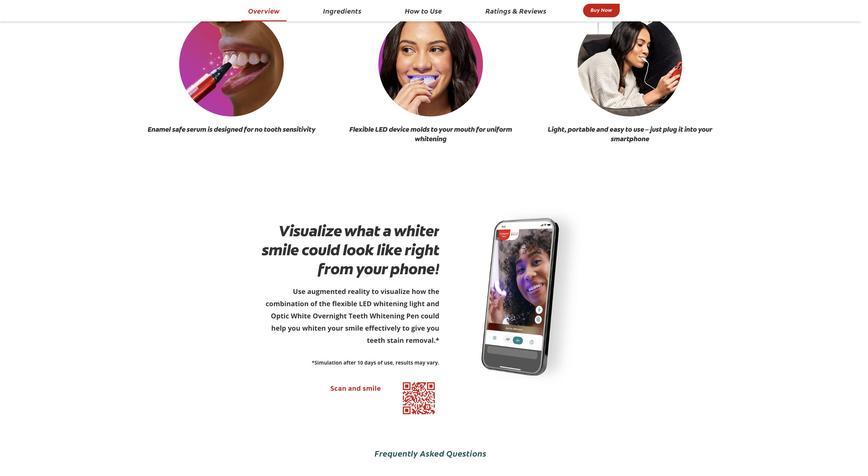 Task type: vqa. For each thing, say whether or not it's contained in the screenshot.
RELIEF,
no



Task type: describe. For each thing, give the bounding box(es) containing it.
sensitivity
[[283, 125, 315, 134]]

*simulation after 10 days of use, results may vary.
[[312, 359, 439, 366]]

results
[[396, 359, 413, 366]]

1 for from the left
[[244, 125, 253, 134]]

what
[[345, 221, 380, 241]]

augmented
[[307, 287, 346, 296]]

pen
[[406, 311, 419, 320]]

overview
[[248, 6, 280, 15]]

portable
[[568, 125, 595, 134]]

1 horizontal spatial of
[[378, 359, 383, 366]]

give
[[411, 323, 425, 333]]

combination
[[266, 299, 309, 308]]

overnight
[[313, 311, 347, 320]]

how
[[405, 6, 420, 15]]

mouth
[[454, 125, 475, 134]]

use inside how to use button
[[430, 6, 442, 15]]

removal.*
[[406, 336, 439, 345]]

whitening
[[370, 311, 405, 320]]

use inside 'use augmented reality to visualize how the combination of the flexible led whitening light and optic white overnight teeth whitening pen could help you whiten your smile effectively to give you teeth stain removal.*'
[[293, 287, 306, 296]]

optic
[[271, 311, 289, 320]]

how to use
[[405, 6, 442, 15]]

overview button
[[241, 4, 287, 21]]

visualize
[[381, 287, 410, 296]]

look
[[343, 240, 374, 260]]

qr code image
[[399, 378, 439, 418]]

10
[[357, 359, 363, 366]]

plug
[[663, 125, 677, 134]]

right
[[405, 240, 439, 260]]

how to use button
[[398, 4, 449, 19]]

into
[[684, 125, 697, 134]]

your inside light, portable and easy to use -- just plug it into your smartphone
[[698, 125, 712, 134]]

smile inside 'use augmented reality to visualize how the combination of the flexible led whitening light and optic white overnight teeth whitening pen could help you whiten your smile effectively to give you teeth stain removal.*'
[[345, 323, 363, 333]]

vary.
[[427, 359, 439, 366]]

questions
[[447, 447, 487, 459]]

2 - from the left
[[647, 125, 649, 134]]

use augmented reality to visualize how the combination of the flexible led whitening light and optic white overnight teeth whitening pen could help you whiten your smile effectively to give you teeth stain removal.*
[[266, 287, 439, 345]]

days
[[365, 359, 376, 366]]

phone mockup image
[[469, 196, 595, 399]]

light
[[409, 299, 425, 308]]

ratings & reviews button
[[479, 4, 553, 19]]

whitening inside "flexible led device molds to your mouth for uniform whitening"
[[415, 134, 447, 143]]

uniform
[[487, 125, 512, 134]]

after
[[343, 359, 356, 366]]

smartphone
[[611, 134, 649, 143]]

light,
[[548, 125, 566, 134]]

device
[[389, 125, 409, 134]]

buy now
[[591, 6, 612, 13]]

whitening inside 'use augmented reality to visualize how the combination of the flexible led whitening light and optic white overnight teeth whitening pen could help you whiten your smile effectively to give you teeth stain removal.*'
[[374, 299, 408, 308]]

frequently asked questions
[[375, 447, 487, 459]]

effectively
[[365, 323, 401, 333]]

scan
[[330, 386, 346, 392]]

now
[[601, 6, 612, 13]]

from
[[318, 259, 353, 279]]

teeth
[[367, 336, 385, 345]]

whiter
[[394, 221, 439, 241]]

scan and smile
[[330, 386, 381, 392]]

of inside 'use augmented reality to visualize how the combination of the flexible led whitening light and optic white overnight teeth whitening pen could help you whiten your smile effectively to give you teeth stain removal.*'
[[310, 299, 317, 308]]

woman using led device image
[[379, 12, 483, 116]]

molds
[[411, 125, 430, 134]]

and inside 'use augmented reality to visualize how the combination of the flexible led whitening light and optic white overnight teeth whitening pen could help you whiten your smile effectively to give you teeth stain removal.*'
[[427, 299, 439, 308]]

white
[[291, 311, 311, 320]]

could inside 'use augmented reality to visualize how the combination of the flexible led whitening light and optic white overnight teeth whitening pen could help you whiten your smile effectively to give you teeth stain removal.*'
[[421, 311, 439, 320]]



Task type: locate. For each thing, give the bounding box(es) containing it.
0 horizontal spatial whitening
[[374, 299, 408, 308]]

flexible
[[349, 125, 374, 134]]

1 vertical spatial whitening
[[374, 299, 408, 308]]

1 horizontal spatial the
[[428, 287, 439, 296]]

use up the combination
[[293, 287, 306, 296]]

to left give
[[402, 323, 410, 333]]

0 horizontal spatial for
[[244, 125, 253, 134]]

led inside 'use augmented reality to visualize how the combination of the flexible led whitening light and optic white overnight teeth whitening pen could help you whiten your smile effectively to give you teeth stain removal.*'
[[359, 299, 372, 308]]

ratings
[[486, 6, 511, 15]]

asked
[[420, 447, 445, 459]]

- right use in the right top of the page
[[645, 125, 647, 134]]

how
[[412, 287, 426, 296]]

designed
[[214, 125, 243, 134]]

1 horizontal spatial you
[[427, 323, 439, 333]]

reality
[[348, 287, 370, 296]]

is
[[208, 125, 212, 134]]

and inside light, portable and easy to use -- just plug it into your smartphone
[[596, 125, 608, 134]]

your inside "flexible led device molds to your mouth for uniform whitening"
[[439, 125, 453, 134]]

could
[[301, 240, 340, 260], [421, 311, 439, 320]]

reviews
[[519, 6, 547, 15]]

for
[[244, 125, 253, 134], [476, 125, 485, 134]]

0 horizontal spatial you
[[288, 323, 300, 333]]

may
[[414, 359, 425, 366]]

0 horizontal spatial could
[[301, 240, 340, 260]]

whitening
[[415, 134, 447, 143], [374, 299, 408, 308]]

your up the reality
[[356, 259, 387, 279]]

led left device
[[375, 125, 388, 134]]

1 horizontal spatial could
[[421, 311, 439, 320]]

like
[[377, 240, 402, 260]]

0 vertical spatial led
[[375, 125, 388, 134]]

for right mouth
[[476, 125, 485, 134]]

led inside "flexible led device molds to your mouth for uniform whitening"
[[375, 125, 388, 134]]

1 vertical spatial the
[[319, 299, 330, 308]]

phone charging image
[[578, 12, 682, 116]]

ratings & reviews
[[486, 6, 547, 15]]

to inside "flexible led device molds to your mouth for uniform whitening"
[[431, 125, 438, 134]]

your right into
[[698, 125, 712, 134]]

to inside button
[[421, 6, 428, 15]]

stain
[[387, 336, 404, 345]]

led
[[375, 125, 388, 134], [359, 299, 372, 308]]

flexible
[[332, 299, 357, 308]]

you down white
[[288, 323, 300, 333]]

for left no
[[244, 125, 253, 134]]

1 vertical spatial could
[[421, 311, 439, 320]]

0 horizontal spatial and
[[348, 386, 361, 392]]

1 you from the left
[[288, 323, 300, 333]]

could inside visualize what a whiter smile could look like right from your phone!
[[301, 240, 340, 260]]

*simulation
[[312, 359, 342, 366]]

teeth
[[349, 311, 368, 320]]

1 horizontal spatial and
[[427, 299, 439, 308]]

visualize what a whiter smile could look like right from your phone!
[[262, 221, 439, 279]]

the
[[428, 287, 439, 296], [319, 299, 330, 308]]

easy
[[610, 125, 624, 134]]

1 vertical spatial led
[[359, 299, 372, 308]]

1 vertical spatial smile
[[345, 323, 363, 333]]

1 horizontal spatial use
[[430, 6, 442, 15]]

whiten
[[302, 323, 326, 333]]

to up smartphone
[[625, 125, 632, 134]]

1 horizontal spatial led
[[375, 125, 388, 134]]

of left use,
[[378, 359, 383, 366]]

to right how
[[421, 6, 428, 15]]

just
[[650, 125, 662, 134]]

2 horizontal spatial and
[[596, 125, 608, 134]]

you
[[288, 323, 300, 333], [427, 323, 439, 333]]

1 vertical spatial and
[[427, 299, 439, 308]]

0 vertical spatial could
[[301, 240, 340, 260]]

pen serum image
[[179, 12, 284, 116]]

&
[[513, 6, 518, 15]]

and
[[596, 125, 608, 134], [427, 299, 439, 308], [348, 386, 361, 392]]

buy now button
[[583, 4, 620, 17]]

enamel
[[148, 125, 171, 134]]

1 horizontal spatial for
[[476, 125, 485, 134]]

smile
[[262, 240, 299, 260], [345, 323, 363, 333], [363, 386, 381, 392]]

serum
[[187, 125, 206, 134]]

your left mouth
[[439, 125, 453, 134]]

use right how
[[430, 6, 442, 15]]

0 horizontal spatial led
[[359, 299, 372, 308]]

your down overnight in the left of the page
[[328, 323, 343, 333]]

ingredients button
[[316, 4, 368, 19]]

led down the reality
[[359, 299, 372, 308]]

0 horizontal spatial use
[[293, 287, 306, 296]]

you right give
[[427, 323, 439, 333]]

your inside visualize what a whiter smile could look like right from your phone!
[[356, 259, 387, 279]]

and right the scan
[[348, 386, 361, 392]]

to right the reality
[[372, 287, 379, 296]]

frequently
[[375, 447, 418, 459]]

light, portable and easy to use -- just plug it into your smartphone
[[548, 125, 712, 143]]

to inside light, portable and easy to use -- just plug it into your smartphone
[[625, 125, 632, 134]]

and left easy
[[596, 125, 608, 134]]

whitening up whitening at left
[[374, 299, 408, 308]]

enamel safe serum is designed for no tooth sensitivity
[[148, 125, 315, 134]]

safe
[[172, 125, 185, 134]]

0 horizontal spatial of
[[310, 299, 317, 308]]

1 vertical spatial use
[[293, 287, 306, 296]]

a
[[383, 221, 391, 241]]

of
[[310, 299, 317, 308], [378, 359, 383, 366]]

help
[[271, 323, 286, 333]]

2 vertical spatial and
[[348, 386, 361, 392]]

2 vertical spatial smile
[[363, 386, 381, 392]]

smile inside visualize what a whiter smile could look like right from your phone!
[[262, 240, 299, 260]]

your inside 'use augmented reality to visualize how the combination of the flexible led whitening light and optic white overnight teeth whitening pen could help you whiten your smile effectively to give you teeth stain removal.*'
[[328, 323, 343, 333]]

ingredients
[[323, 6, 362, 15]]

phone!
[[390, 259, 439, 279]]

it
[[679, 125, 683, 134]]

your
[[439, 125, 453, 134], [698, 125, 712, 134], [356, 259, 387, 279], [328, 323, 343, 333]]

of down "augmented"
[[310, 299, 317, 308]]

use,
[[384, 359, 394, 366]]

0 vertical spatial smile
[[262, 240, 299, 260]]

for inside "flexible led device molds to your mouth for uniform whitening"
[[476, 125, 485, 134]]

0 vertical spatial of
[[310, 299, 317, 308]]

buy
[[591, 6, 600, 13]]

1 - from the left
[[645, 125, 647, 134]]

0 horizontal spatial the
[[319, 299, 330, 308]]

1 vertical spatial of
[[378, 359, 383, 366]]

tooth
[[264, 125, 281, 134]]

1 horizontal spatial whitening
[[415, 134, 447, 143]]

use
[[430, 6, 442, 15], [293, 287, 306, 296]]

2 you from the left
[[427, 323, 439, 333]]

and right 'light'
[[427, 299, 439, 308]]

flexible led device molds to your mouth for uniform whitening
[[349, 125, 512, 143]]

the down "augmented"
[[319, 299, 330, 308]]

whitening down molds
[[415, 134, 447, 143]]

visualize
[[279, 221, 342, 241]]

to
[[421, 6, 428, 15], [431, 125, 438, 134], [625, 125, 632, 134], [372, 287, 379, 296], [402, 323, 410, 333]]

no
[[255, 125, 263, 134]]

the right how
[[428, 287, 439, 296]]

- left just
[[647, 125, 649, 134]]

2 for from the left
[[476, 125, 485, 134]]

0 vertical spatial use
[[430, 6, 442, 15]]

0 vertical spatial and
[[596, 125, 608, 134]]

to right molds
[[431, 125, 438, 134]]

0 vertical spatial the
[[428, 287, 439, 296]]

0 vertical spatial whitening
[[415, 134, 447, 143]]

-
[[645, 125, 647, 134], [647, 125, 649, 134]]

use
[[634, 125, 644, 134]]



